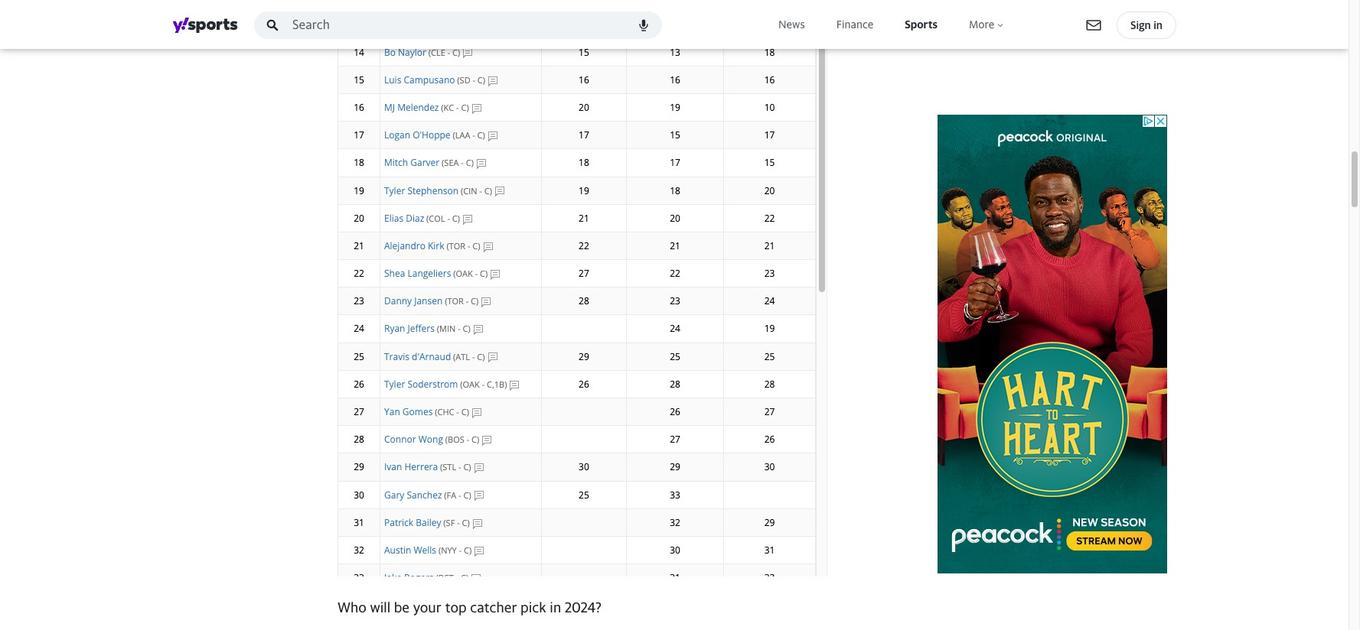 Task type: describe. For each thing, give the bounding box(es) containing it.
sports
[[905, 18, 938, 31]]

check your mail image
[[1087, 20, 1102, 30]]

who
[[338, 600, 367, 616]]

pick
[[521, 600, 546, 616]]

will
[[370, 600, 391, 616]]

in inside toolbar
[[1154, 18, 1163, 31]]

news link
[[776, 15, 808, 35]]

your
[[413, 600, 442, 616]]

who will be your top catcher pick in 2024?
[[338, 600, 602, 616]]

advertisement element
[[938, 115, 1168, 574]]

catcher
[[470, 600, 517, 616]]

be
[[394, 600, 410, 616]]

1 vertical spatial in
[[550, 600, 561, 616]]



Task type: locate. For each thing, give the bounding box(es) containing it.
finance
[[837, 18, 874, 31]]

sign in
[[1131, 18, 1163, 31]]

0 horizontal spatial in
[[550, 600, 561, 616]]

sign in link
[[1117, 11, 1177, 39]]

top
[[445, 600, 467, 616]]

2024?
[[565, 600, 602, 616]]

news
[[779, 18, 805, 31]]

sign
[[1131, 18, 1151, 31]]

in
[[1154, 18, 1163, 31], [550, 600, 561, 616]]

in right sign
[[1154, 18, 1163, 31]]

more button
[[966, 15, 1008, 35]]

sports link
[[902, 15, 941, 35]]

more
[[969, 18, 995, 31]]

sign in toolbar
[[1063, 11, 1177, 39]]

finance link
[[834, 15, 877, 35]]

in right the pick
[[550, 600, 561, 616]]

1 horizontal spatial in
[[1154, 18, 1163, 31]]

None search field
[[254, 11, 662, 46]]

Search query text field
[[254, 11, 662, 39]]

0 vertical spatial in
[[1154, 18, 1163, 31]]



Task type: vqa. For each thing, say whether or not it's contained in the screenshot.
MORE at the right top of page
yes



